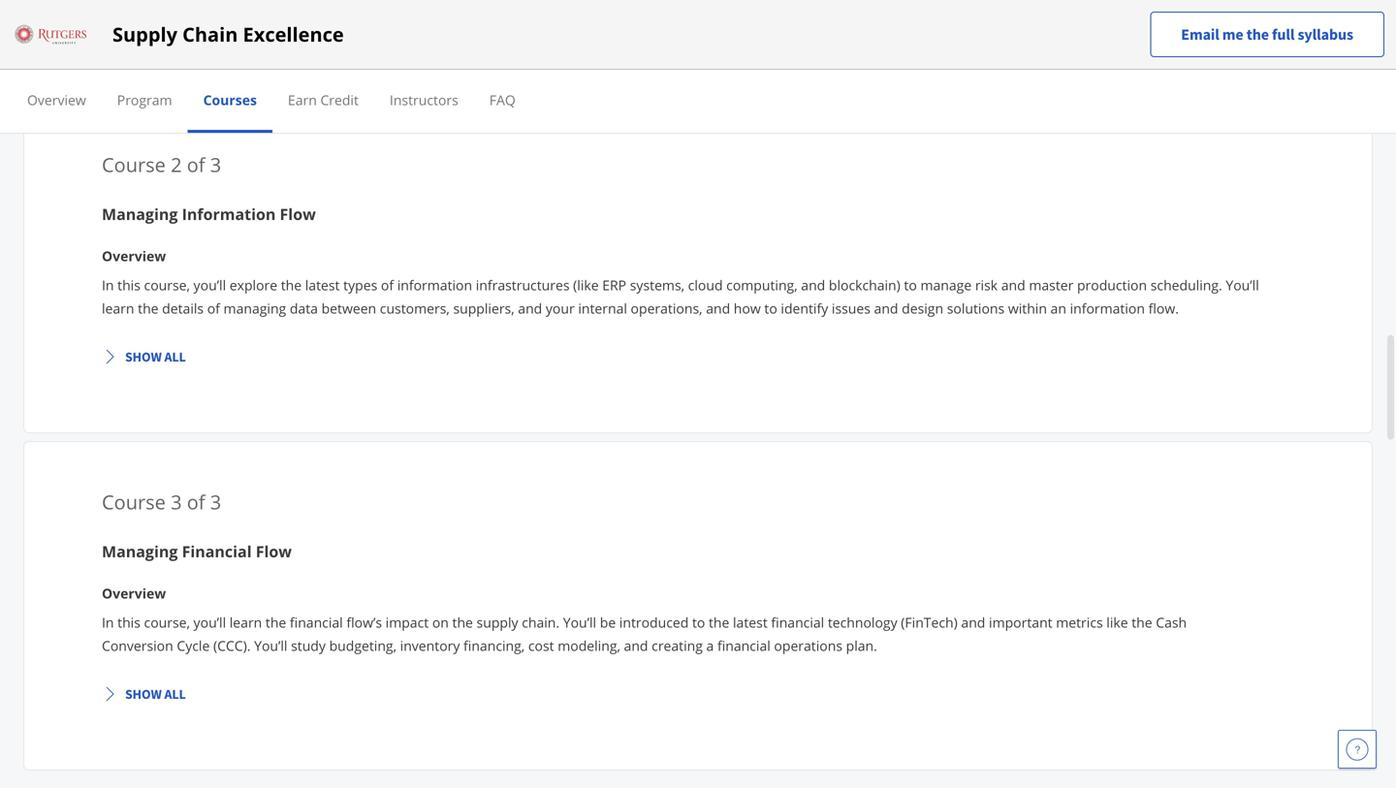 Task type: locate. For each thing, give the bounding box(es) containing it.
in inside "in this course, you'll learn the financial flow's impact on the supply chain. you'll be introduced to the latest financial technology (fintech) and important metrics like the cash conversion cycle (ccc). you'll study budgeting, inventory financing, cost modeling, and creating a financial operations plan."
[[102, 613, 114, 631]]

0 vertical spatial you'll
[[1226, 276, 1259, 294]]

this
[[117, 276, 140, 294], [117, 613, 140, 631]]

3 for 3
[[210, 488, 221, 515]]

the right like at the right bottom of the page
[[1132, 613, 1152, 631]]

you'll
[[1226, 276, 1259, 294], [563, 613, 596, 631], [254, 636, 287, 655]]

0 vertical spatial information
[[397, 276, 472, 294]]

courses link
[[203, 91, 257, 109]]

earn
[[288, 91, 317, 109]]

0 vertical spatial course
[[102, 151, 166, 178]]

show for 3
[[125, 685, 162, 703]]

latest
[[305, 276, 340, 294], [733, 613, 768, 631]]

1 vertical spatial you'll
[[193, 613, 226, 631]]

show all down details at the left of page
[[125, 348, 186, 365]]

flow for course 2 of 3
[[280, 203, 316, 224]]

course, up cycle
[[144, 613, 190, 631]]

2 show from the top
[[125, 685, 162, 703]]

of right details at the left of page
[[207, 299, 220, 317]]

1 vertical spatial show all
[[125, 685, 186, 703]]

learn inside in this course, you'll explore the latest types of information infrastructures (like erp systems, cloud computing, and blockchain) to manage risk and master production scheduling. you'll learn the details of managing data between customers, suppliers, and your internal operations, and how to identify issues and design solutions within an information flow.
[[102, 299, 134, 317]]

show all down conversion
[[125, 685, 186, 703]]

overview
[[27, 91, 86, 109], [102, 247, 166, 265], [102, 584, 166, 602]]

all
[[164, 348, 186, 365], [164, 685, 186, 703]]

financial up operations at the bottom right
[[771, 613, 824, 631]]

1 you'll from the top
[[193, 276, 226, 294]]

1 vertical spatial information
[[1070, 299, 1145, 317]]

and down blockchain)
[[874, 299, 898, 317]]

in inside in this course, you'll explore the latest types of information infrastructures (like erp systems, cloud computing, and blockchain) to manage risk and master production scheduling. you'll learn the details of managing data between customers, suppliers, and your internal operations, and how to identify issues and design solutions within an information flow.
[[102, 276, 114, 294]]

0 vertical spatial show
[[125, 348, 162, 365]]

2 vertical spatial to
[[692, 613, 705, 631]]

types
[[343, 276, 377, 294]]

you'll right the 'scheduling.' on the top
[[1226, 276, 1259, 294]]

design
[[902, 299, 943, 317]]

1 vertical spatial all
[[164, 685, 186, 703]]

0 horizontal spatial to
[[692, 613, 705, 631]]

the left the 'flow's'
[[266, 613, 286, 631]]

1 course, from the top
[[144, 276, 190, 294]]

1 all from the top
[[164, 348, 186, 365]]

1 vertical spatial course
[[102, 488, 166, 515]]

2 course, from the top
[[144, 613, 190, 631]]

identify
[[781, 299, 828, 317]]

2 you'll from the top
[[193, 613, 226, 631]]

0 vertical spatial this
[[117, 276, 140, 294]]

in this course, you'll explore the latest types of information infrastructures (like erp systems, cloud computing, and blockchain) to manage risk and master production scheduling. you'll learn the details of managing data between customers, suppliers, and your internal operations, and how to identify issues and design solutions within an information flow.
[[102, 276, 1259, 317]]

1 vertical spatial this
[[117, 613, 140, 631]]

impact
[[386, 613, 429, 631]]

show all for 3
[[125, 685, 186, 703]]

2 managing from the top
[[102, 541, 178, 562]]

you'll up details at the left of page
[[193, 276, 226, 294]]

0 horizontal spatial you'll
[[254, 636, 287, 655]]

flow right financial
[[256, 541, 292, 562]]

overview for course 2 of 3
[[102, 247, 166, 265]]

and down infrastructures
[[518, 299, 542, 317]]

latest inside "in this course, you'll learn the financial flow's impact on the supply chain. you'll be introduced to the latest financial technology (fintech) and important metrics like the cash conversion cycle (ccc). you'll study budgeting, inventory financing, cost modeling, and creating a financial operations plan."
[[733, 613, 768, 631]]

managing
[[224, 299, 286, 317]]

0 vertical spatial you'll
[[193, 276, 226, 294]]

operations,
[[631, 299, 702, 317]]

and down introduced on the bottom left
[[624, 636, 648, 655]]

course, up details at the left of page
[[144, 276, 190, 294]]

you'll inside in this course, you'll explore the latest types of information infrastructures (like erp systems, cloud computing, and blockchain) to manage risk and master production scheduling. you'll learn the details of managing data between customers, suppliers, and your internal operations, and how to identify issues and design solutions within an information flow.
[[1226, 276, 1259, 294]]

1 vertical spatial show
[[125, 685, 162, 703]]

0 vertical spatial course,
[[144, 276, 190, 294]]

explore
[[230, 276, 277, 294]]

learn up the (ccc).
[[230, 613, 262, 631]]

course, inside in this course, you'll explore the latest types of information infrastructures (like erp systems, cloud computing, and blockchain) to manage risk and master production scheduling. you'll learn the details of managing data between customers, suppliers, and your internal operations, and how to identify issues and design solutions within an information flow.
[[144, 276, 190, 294]]

1 horizontal spatial latest
[[733, 613, 768, 631]]

managing down course 2 of 3
[[102, 203, 178, 224]]

3
[[210, 151, 221, 178], [171, 488, 182, 515], [210, 488, 221, 515]]

information
[[397, 276, 472, 294], [1070, 299, 1145, 317]]

study
[[291, 636, 326, 655]]

of right types
[[381, 276, 394, 294]]

2 horizontal spatial to
[[904, 276, 917, 294]]

you'll
[[193, 276, 226, 294], [193, 613, 226, 631]]

flow right "information"
[[280, 203, 316, 224]]

flow
[[280, 203, 316, 224], [256, 541, 292, 562]]

you'll left study
[[254, 636, 287, 655]]

show all button down details at the left of page
[[94, 339, 194, 374]]

0 vertical spatial latest
[[305, 276, 340, 294]]

plan.
[[846, 636, 877, 655]]

you'll inside "in this course, you'll learn the financial flow's impact on the supply chain. you'll be introduced to the latest financial technology (fintech) and important metrics like the cash conversion cycle (ccc). you'll study budgeting, inventory financing, cost modeling, and creating a financial operations plan."
[[193, 613, 226, 631]]

1 show all button from the top
[[94, 339, 194, 374]]

0 vertical spatial all
[[164, 348, 186, 365]]

cycle
[[177, 636, 210, 655]]

scheduling.
[[1151, 276, 1222, 294]]

0 vertical spatial overview
[[27, 91, 86, 109]]

learn
[[102, 299, 134, 317], [230, 613, 262, 631]]

managing financial flow
[[102, 541, 292, 562]]

me
[[1222, 25, 1244, 44]]

the inside button
[[1247, 25, 1269, 44]]

1 course from the top
[[102, 151, 166, 178]]

rutgers university image
[[12, 19, 89, 50]]

1 show all from the top
[[125, 348, 186, 365]]

in
[[102, 276, 114, 294], [102, 613, 114, 631]]

internal
[[578, 299, 627, 317]]

the
[[1247, 25, 1269, 44], [281, 276, 302, 294], [138, 299, 159, 317], [266, 613, 286, 631], [452, 613, 473, 631], [709, 613, 729, 631], [1132, 613, 1152, 631]]

0 horizontal spatial information
[[397, 276, 472, 294]]

all for 2
[[164, 348, 186, 365]]

in this course, you'll learn the financial flow's impact on the supply chain. you'll be introduced to the latest financial technology (fintech) and important metrics like the cash conversion cycle (ccc). you'll study budgeting, inventory financing, cost modeling, and creating a financial operations plan.
[[102, 613, 1187, 655]]

of right 2
[[187, 151, 205, 178]]

to up the design
[[904, 276, 917, 294]]

show all button down conversion
[[94, 676, 194, 711]]

financial right a at the bottom right of page
[[717, 636, 771, 655]]

1 horizontal spatial to
[[764, 299, 777, 317]]

0 vertical spatial flow
[[280, 203, 316, 224]]

course left 2
[[102, 151, 166, 178]]

latest inside in this course, you'll explore the latest types of information infrastructures (like erp systems, cloud computing, and blockchain) to manage risk and master production scheduling. you'll learn the details of managing data between customers, suppliers, and your internal operations, and how to identify issues and design solutions within an information flow.
[[305, 276, 340, 294]]

all down cycle
[[164, 685, 186, 703]]

financial up study
[[290, 613, 343, 631]]

all down details at the left of page
[[164, 348, 186, 365]]

the right me
[[1247, 25, 1269, 44]]

2 all from the top
[[164, 685, 186, 703]]

this inside in this course, you'll explore the latest types of information infrastructures (like erp systems, cloud computing, and blockchain) to manage risk and master production scheduling. you'll learn the details of managing data between customers, suppliers, and your internal operations, and how to identify issues and design solutions within an information flow.
[[117, 276, 140, 294]]

2 horizontal spatial you'll
[[1226, 276, 1259, 294]]

overview for course 3 of 3
[[102, 584, 166, 602]]

show all button
[[94, 339, 194, 374], [94, 676, 194, 711]]

2 course from the top
[[102, 488, 166, 515]]

information
[[182, 203, 276, 224]]

and right risk
[[1001, 276, 1025, 294]]

0 horizontal spatial latest
[[305, 276, 340, 294]]

to up creating
[[692, 613, 705, 631]]

0 vertical spatial to
[[904, 276, 917, 294]]

data
[[290, 299, 318, 317]]

learn left details at the left of page
[[102, 299, 134, 317]]

managing information flow
[[102, 203, 316, 224]]

0 vertical spatial show all button
[[94, 339, 194, 374]]

chain
[[182, 21, 238, 48]]

1 vertical spatial in
[[102, 613, 114, 631]]

information up customers,
[[397, 276, 472, 294]]

information down 'production'
[[1070, 299, 1145, 317]]

0 vertical spatial managing
[[102, 203, 178, 224]]

2 vertical spatial you'll
[[254, 636, 287, 655]]

overview up conversion
[[102, 584, 166, 602]]

details
[[162, 299, 204, 317]]

production
[[1077, 276, 1147, 294]]

0 horizontal spatial financial
[[290, 613, 343, 631]]

1 vertical spatial managing
[[102, 541, 178, 562]]

1 vertical spatial overview
[[102, 247, 166, 265]]

3 up financial
[[210, 488, 221, 515]]

0 horizontal spatial learn
[[102, 299, 134, 317]]

the up a at the bottom right of page
[[709, 613, 729, 631]]

1 vertical spatial learn
[[230, 613, 262, 631]]

latest up data
[[305, 276, 340, 294]]

how
[[734, 299, 761, 317]]

course, inside "in this course, you'll learn the financial flow's impact on the supply chain. you'll be introduced to the latest financial technology (fintech) and important metrics like the cash conversion cycle (ccc). you'll study budgeting, inventory financing, cost modeling, and creating a financial operations plan."
[[144, 613, 190, 631]]

your
[[546, 299, 575, 317]]

latest right introduced on the bottom left
[[733, 613, 768, 631]]

0 vertical spatial learn
[[102, 299, 134, 317]]

in for course 3 of 3
[[102, 613, 114, 631]]

introduced
[[619, 613, 689, 631]]

2 vertical spatial overview
[[102, 584, 166, 602]]

email
[[1181, 25, 1219, 44]]

1 horizontal spatial information
[[1070, 299, 1145, 317]]

0 vertical spatial show all
[[125, 348, 186, 365]]

2 show all button from the top
[[94, 676, 194, 711]]

2 in from the top
[[102, 613, 114, 631]]

managing
[[102, 203, 178, 224], [102, 541, 178, 562]]

1 horizontal spatial you'll
[[563, 613, 596, 631]]

1 in from the top
[[102, 276, 114, 294]]

course up managing financial flow
[[102, 488, 166, 515]]

course
[[102, 151, 166, 178], [102, 488, 166, 515]]

email me the full syllabus
[[1181, 25, 1353, 44]]

financial
[[182, 541, 252, 562]]

1 vertical spatial flow
[[256, 541, 292, 562]]

managing for 2
[[102, 203, 178, 224]]

1 vertical spatial course,
[[144, 613, 190, 631]]

3 up managing financial flow
[[171, 488, 182, 515]]

and
[[801, 276, 825, 294], [1001, 276, 1025, 294], [518, 299, 542, 317], [706, 299, 730, 317], [874, 299, 898, 317], [961, 613, 985, 631], [624, 636, 648, 655]]

course 3 of 3
[[102, 488, 221, 515]]

to
[[904, 276, 917, 294], [764, 299, 777, 317], [692, 613, 705, 631]]

show
[[125, 348, 162, 365], [125, 685, 162, 703]]

you'll up cycle
[[193, 613, 226, 631]]

1 this from the top
[[117, 276, 140, 294]]

flow.
[[1148, 299, 1179, 317]]

overview up details at the left of page
[[102, 247, 166, 265]]

of
[[187, 151, 205, 178], [381, 276, 394, 294], [207, 299, 220, 317], [187, 488, 205, 515]]

1 vertical spatial latest
[[733, 613, 768, 631]]

this inside "in this course, you'll learn the financial flow's impact on the supply chain. you'll be introduced to the latest financial technology (fintech) and important metrics like the cash conversion cycle (ccc). you'll study budgeting, inventory financing, cost modeling, and creating a financial operations plan."
[[117, 613, 140, 631]]

1 managing from the top
[[102, 203, 178, 224]]

0 vertical spatial in
[[102, 276, 114, 294]]

flow's
[[346, 613, 382, 631]]

2 show all from the top
[[125, 685, 186, 703]]

managing down course 3 of 3
[[102, 541, 178, 562]]

inventory
[[400, 636, 460, 655]]

program
[[117, 91, 172, 109]]

you'll inside in this course, you'll explore the latest types of information infrastructures (like erp systems, cloud computing, and blockchain) to manage risk and master production scheduling. you'll learn the details of managing data between customers, suppliers, and your internal operations, and how to identify issues and design solutions within an information flow.
[[193, 276, 226, 294]]

overview down "rutgers university" image at the left
[[27, 91, 86, 109]]

2 this from the top
[[117, 613, 140, 631]]

master
[[1029, 276, 1074, 294]]

financial
[[290, 613, 343, 631], [771, 613, 824, 631], [717, 636, 771, 655]]

to right how
[[764, 299, 777, 317]]

you'll up modeling,
[[563, 613, 596, 631]]

show all
[[125, 348, 186, 365], [125, 685, 186, 703]]

1 show from the top
[[125, 348, 162, 365]]

3 right 2
[[210, 151, 221, 178]]

1 horizontal spatial learn
[[230, 613, 262, 631]]

1 vertical spatial show all button
[[94, 676, 194, 711]]

1 vertical spatial you'll
[[563, 613, 596, 631]]

full
[[1272, 25, 1295, 44]]

supply
[[112, 21, 177, 48]]

2
[[171, 151, 182, 178]]

and up identify
[[801, 276, 825, 294]]



Task type: vqa. For each thing, say whether or not it's contained in the screenshot.
between
yes



Task type: describe. For each thing, give the bounding box(es) containing it.
email me the full syllabus button
[[1150, 12, 1384, 57]]

and right (fintech)
[[961, 613, 985, 631]]

between
[[321, 299, 376, 317]]

like
[[1107, 613, 1128, 631]]

technology
[[828, 613, 897, 631]]

show all button for 2
[[94, 339, 194, 374]]

in for course 2 of 3
[[102, 276, 114, 294]]

systems,
[[630, 276, 685, 294]]

show for 2
[[125, 348, 162, 365]]

learn inside "in this course, you'll learn the financial flow's impact on the supply chain. you'll be introduced to the latest financial technology (fintech) and important metrics like the cash conversion cycle (ccc). you'll study budgeting, inventory financing, cost modeling, and creating a financial operations plan."
[[230, 613, 262, 631]]

2 horizontal spatial financial
[[771, 613, 824, 631]]

be
[[600, 613, 616, 631]]

cash
[[1156, 613, 1187, 631]]

on
[[432, 613, 449, 631]]

conversion
[[102, 636, 173, 655]]

course 2 of 3
[[102, 151, 221, 178]]

course for course 3 of 3
[[102, 488, 166, 515]]

earn credit
[[288, 91, 359, 109]]

cloud
[[688, 276, 723, 294]]

supply chain excellence
[[112, 21, 344, 48]]

1 horizontal spatial financial
[[717, 636, 771, 655]]

risk
[[975, 276, 998, 294]]

excellence
[[243, 21, 344, 48]]

certificate menu element
[[12, 70, 1384, 133]]

syllabus
[[1298, 25, 1353, 44]]

show all button for 3
[[94, 676, 194, 711]]

the up data
[[281, 276, 302, 294]]

supply
[[477, 613, 518, 631]]

blockchain)
[[829, 276, 900, 294]]

credit
[[320, 91, 359, 109]]

flow for course 3 of 3
[[256, 541, 292, 562]]

help center image
[[1346, 738, 1369, 761]]

all for 3
[[164, 685, 186, 703]]

budgeting,
[[329, 636, 397, 655]]

(like
[[573, 276, 599, 294]]

of up managing financial flow
[[187, 488, 205, 515]]

course, for 2
[[144, 276, 190, 294]]

faq link
[[489, 91, 516, 109]]

modeling,
[[558, 636, 620, 655]]

metrics
[[1056, 613, 1103, 631]]

this for course 2 of 3
[[117, 276, 140, 294]]

and down cloud
[[706, 299, 730, 317]]

a
[[706, 636, 714, 655]]

faq
[[489, 91, 516, 109]]

the left details at the left of page
[[138, 299, 159, 317]]

computing,
[[726, 276, 798, 294]]

important
[[989, 613, 1053, 631]]

instructors link
[[390, 91, 458, 109]]

financing,
[[463, 636, 525, 655]]

erp
[[602, 276, 626, 294]]

infrastructures
[[476, 276, 570, 294]]

course for course 2 of 3
[[102, 151, 166, 178]]

chain.
[[522, 613, 560, 631]]

overview inside certificate menu element
[[27, 91, 86, 109]]

this for course 3 of 3
[[117, 613, 140, 631]]

the right on
[[452, 613, 473, 631]]

cost
[[528, 636, 554, 655]]

you'll for course 2 of 3
[[193, 276, 226, 294]]

program link
[[117, 91, 172, 109]]

creating
[[652, 636, 703, 655]]

course, for 3
[[144, 613, 190, 631]]

manage
[[921, 276, 972, 294]]

3 for 2
[[210, 151, 221, 178]]

an
[[1051, 299, 1066, 317]]

show all for 2
[[125, 348, 186, 365]]

managing for 3
[[102, 541, 178, 562]]

issues
[[832, 299, 871, 317]]

earn credit link
[[288, 91, 359, 109]]

instructors
[[390, 91, 458, 109]]

within
[[1008, 299, 1047, 317]]

1 vertical spatial to
[[764, 299, 777, 317]]

(fintech)
[[901, 613, 958, 631]]

suppliers,
[[453, 299, 514, 317]]

overview link
[[27, 91, 86, 109]]

you'll for course 3 of 3
[[193, 613, 226, 631]]

solutions
[[947, 299, 1005, 317]]

operations
[[774, 636, 843, 655]]

(ccc).
[[213, 636, 251, 655]]

customers,
[[380, 299, 450, 317]]

courses
[[203, 91, 257, 109]]

to inside "in this course, you'll learn the financial flow's impact on the supply chain. you'll be introduced to the latest financial technology (fintech) and important metrics like the cash conversion cycle (ccc). you'll study budgeting, inventory financing, cost modeling, and creating a financial operations plan."
[[692, 613, 705, 631]]



